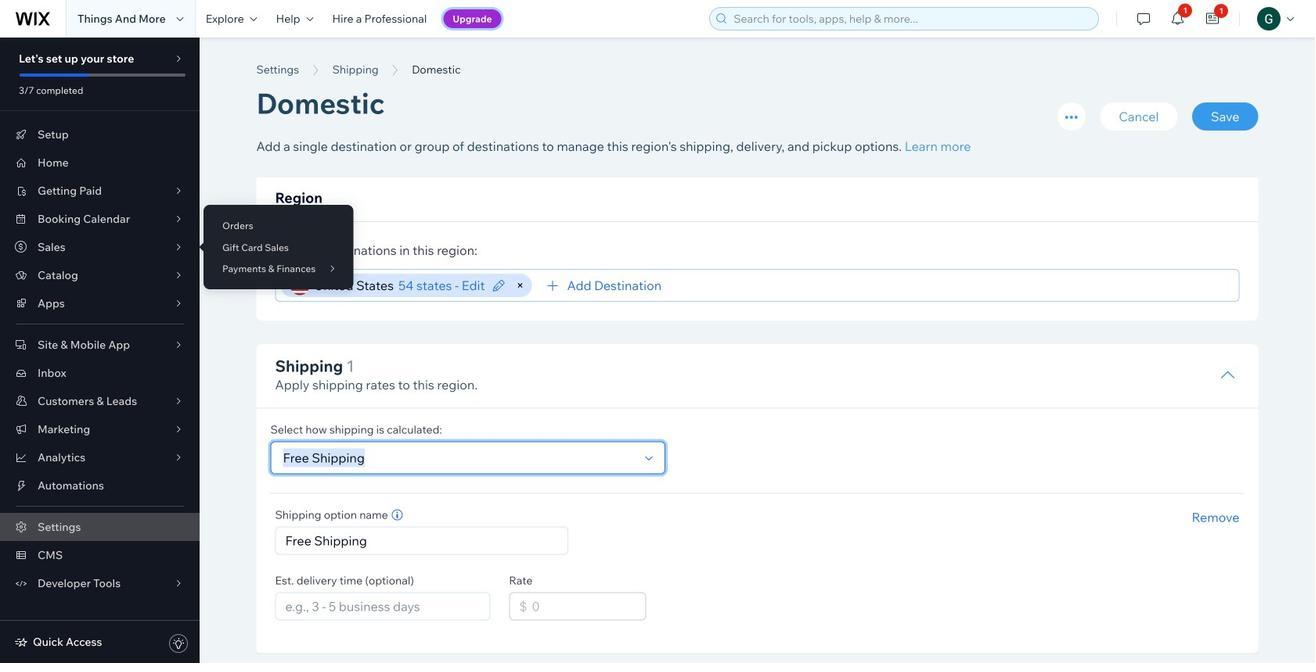 Task type: vqa. For each thing, say whether or not it's contained in the screenshot.
bottom segment
no



Task type: locate. For each thing, give the bounding box(es) containing it.
arrow up outline image
[[1220, 368, 1236, 384]]

0 field
[[527, 594, 641, 620]]

e.g., Standard Shipping field
[[281, 528, 563, 555]]

Search for tools, apps, help & more... field
[[729, 8, 1094, 30]]

None field
[[666, 270, 1232, 301], [278, 443, 638, 474], [666, 270, 1232, 301], [278, 443, 638, 474]]

sidebar element
[[0, 38, 200, 664]]



Task type: describe. For each thing, give the bounding box(es) containing it.
e.g., 3 - 5 business days field
[[281, 594, 485, 620]]



